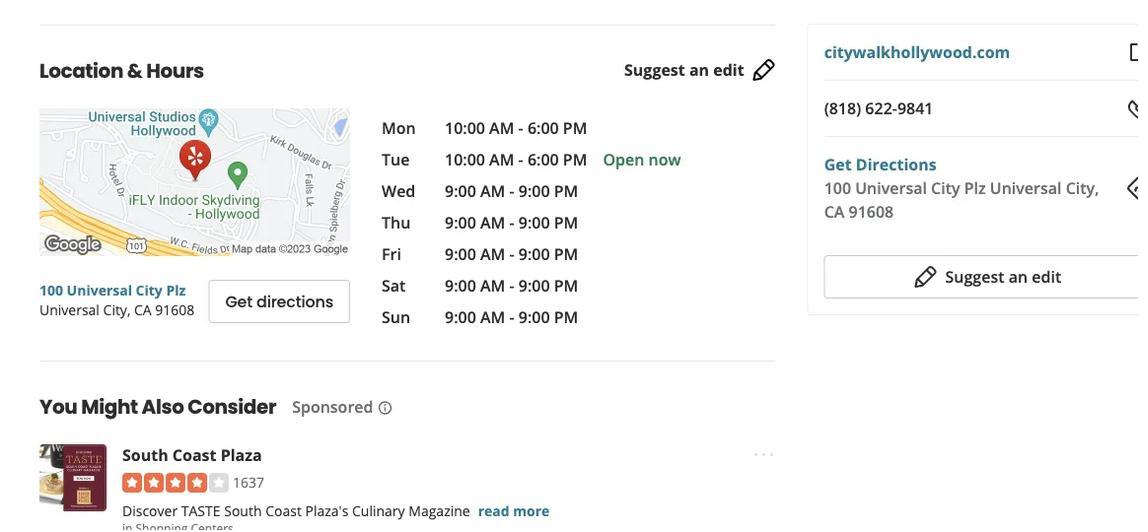 Task type: locate. For each thing, give the bounding box(es) containing it.
3 9:00 am - 9:00 pm from the top
[[445, 244, 578, 265]]

1 vertical spatial 24 pencil v2 image
[[914, 265, 938, 289]]

0 vertical spatial ca
[[824, 201, 845, 222]]

south
[[122, 445, 168, 466], [224, 502, 262, 521]]

get directions link
[[209, 281, 350, 324]]

consider
[[188, 394, 276, 422]]

citywalkhollywood.com link
[[824, 41, 1011, 63]]

91608 down get directions link
[[849, 201, 894, 222]]

tue
[[382, 149, 410, 171]]

location
[[39, 58, 123, 85]]

0 horizontal spatial 100
[[39, 281, 63, 300]]

1 9:00 am - 9:00 pm from the top
[[445, 181, 578, 202]]

9:00 am - 9:00 pm for fri
[[445, 244, 578, 265]]

1 vertical spatial city
[[136, 281, 163, 300]]

0 vertical spatial 91608
[[849, 201, 894, 222]]

(818)
[[824, 98, 862, 119]]

1 vertical spatial 10:00 am - 6:00 pm
[[445, 149, 587, 171]]

1 horizontal spatial edit
[[1032, 266, 1062, 288]]

1 vertical spatial get
[[225, 292, 253, 314]]

24 phone v2 image
[[1128, 97, 1140, 120]]

6:00 for tue
[[528, 149, 559, 171]]

622-
[[866, 98, 898, 119]]

1637
[[233, 474, 264, 493]]

pm for wed
[[554, 181, 578, 202]]

more
[[513, 502, 550, 521]]

0 horizontal spatial 24 pencil v2 image
[[752, 59, 776, 83]]

1 horizontal spatial suggest an edit
[[946, 266, 1062, 288]]

also
[[142, 394, 184, 422]]

read more link
[[478, 502, 550, 521]]

city,
[[1066, 178, 1100, 199], [103, 301, 131, 320]]

0 vertical spatial city,
[[1066, 178, 1100, 199]]

0 vertical spatial suggest
[[625, 60, 685, 81]]

16 info v2 image
[[377, 401, 393, 417]]

6:00
[[528, 118, 559, 139], [528, 149, 559, 171]]

get down the (818)
[[824, 154, 852, 175]]

- for mon
[[519, 118, 524, 139]]

open now
[[603, 149, 681, 171]]

city
[[931, 178, 961, 199], [136, 281, 163, 300]]

suggest
[[625, 60, 685, 81], [946, 266, 1005, 288]]

100 universal city plz universal city, ca 91608
[[39, 281, 195, 320]]

read
[[478, 502, 510, 521]]

edit inside suggest an edit button
[[1032, 266, 1062, 288]]

10:00 am - 6:00 pm
[[445, 118, 587, 139], [445, 149, 587, 171]]

city, inside get directions 100 universal city plz universal city, ca 91608
[[1066, 178, 1100, 199]]

city inside 100 universal city plz universal city, ca 91608
[[136, 281, 163, 300]]

24 more v2 image
[[752, 444, 776, 468]]

4 star rating image
[[122, 474, 229, 494]]

1 vertical spatial city,
[[103, 301, 131, 320]]

city inside get directions 100 universal city plz universal city, ca 91608
[[931, 178, 961, 199]]

plz inside 100 universal city plz universal city, ca 91608
[[166, 281, 186, 300]]

100
[[824, 178, 852, 199], [39, 281, 63, 300]]

1 6:00 from the top
[[528, 118, 559, 139]]

might
[[81, 394, 138, 422]]

10:00
[[445, 118, 485, 139], [445, 149, 485, 171]]

city, left 24 directions v2 image on the top of page
[[1066, 178, 1100, 199]]

mon
[[382, 118, 416, 139]]

1 horizontal spatial an
[[1009, 266, 1028, 288]]

91608 down 100 universal city plz link
[[155, 301, 195, 320]]

suggest an edit button
[[824, 256, 1140, 299]]

fri
[[382, 244, 401, 265]]

2 10:00 from the top
[[445, 149, 485, 171]]

1 vertical spatial suggest an edit
[[946, 266, 1062, 288]]

1 horizontal spatial 91608
[[849, 201, 894, 222]]

1 vertical spatial south
[[224, 502, 262, 521]]

0 vertical spatial city
[[931, 178, 961, 199]]

get directions link
[[824, 154, 937, 175]]

now
[[649, 149, 681, 171]]

suggest an edit
[[625, 60, 745, 81], [946, 266, 1062, 288]]

culinary
[[352, 502, 405, 521]]

0 horizontal spatial get
[[225, 292, 253, 314]]

am for mon
[[489, 118, 514, 139]]

0 vertical spatial edit
[[714, 60, 745, 81]]

9:00
[[445, 181, 476, 202], [519, 181, 550, 202], [445, 213, 476, 234], [519, 213, 550, 234], [445, 244, 476, 265], [519, 244, 550, 265], [445, 276, 476, 297], [519, 276, 550, 297], [445, 307, 476, 329], [519, 307, 550, 329]]

1 horizontal spatial 24 pencil v2 image
[[914, 265, 938, 289]]

suggest an edit up "now"
[[625, 60, 745, 81]]

location & hours
[[39, 58, 204, 85]]

get left directions
[[225, 292, 253, 314]]

1 horizontal spatial south
[[224, 502, 262, 521]]

-
[[519, 118, 524, 139], [519, 149, 524, 171], [510, 181, 515, 202], [510, 213, 515, 234], [510, 244, 515, 265], [510, 276, 515, 297], [510, 307, 515, 329]]

1 vertical spatial 6:00
[[528, 149, 559, 171]]

2 9:00 am - 9:00 pm from the top
[[445, 213, 578, 234]]

ca down get directions link
[[824, 201, 845, 222]]

10:00 for tue
[[445, 149, 485, 171]]

1 vertical spatial 91608
[[155, 301, 195, 320]]

0 horizontal spatial coast
[[173, 445, 217, 466]]

- for sun
[[510, 307, 515, 329]]

south up 4 star rating image
[[122, 445, 168, 466]]

plz
[[965, 178, 986, 199], [166, 281, 186, 300]]

hours
[[146, 58, 204, 85]]

am for wed
[[480, 181, 505, 202]]

0 vertical spatial plz
[[965, 178, 986, 199]]

0 vertical spatial get
[[824, 154, 852, 175]]

get
[[824, 154, 852, 175], [225, 292, 253, 314]]

0 horizontal spatial city,
[[103, 301, 131, 320]]

plaza's
[[305, 502, 349, 521]]

ca
[[824, 201, 845, 222], [134, 301, 152, 320]]

0 vertical spatial south
[[122, 445, 168, 466]]

1 horizontal spatial get
[[824, 154, 852, 175]]

suggest up "now"
[[625, 60, 685, 81]]

0 vertical spatial 100
[[824, 178, 852, 199]]

coast up 4 star rating image
[[173, 445, 217, 466]]

1 horizontal spatial plz
[[965, 178, 986, 199]]

9:00 am - 9:00 pm
[[445, 181, 578, 202], [445, 213, 578, 234], [445, 244, 578, 265], [445, 276, 578, 297], [445, 307, 578, 329]]

discover taste south coast plaza's culinary magazine read more
[[122, 502, 550, 521]]

edit
[[714, 60, 745, 81], [1032, 266, 1062, 288]]

universal
[[856, 178, 927, 199], [990, 178, 1062, 199], [67, 281, 132, 300], [39, 301, 100, 320]]

&
[[127, 58, 142, 85]]

get inside get directions 100 universal city plz universal city, ca 91608
[[824, 154, 852, 175]]

1 horizontal spatial ca
[[824, 201, 845, 222]]

ca down 100 universal city plz link
[[134, 301, 152, 320]]

0 horizontal spatial 91608
[[155, 301, 195, 320]]

0 horizontal spatial city
[[136, 281, 163, 300]]

2 6:00 from the top
[[528, 149, 559, 171]]

1 10:00 am - 6:00 pm from the top
[[445, 118, 587, 139]]

1 horizontal spatial 100
[[824, 178, 852, 199]]

0 horizontal spatial suggest
[[625, 60, 685, 81]]

coast left plaza's
[[266, 502, 302, 521]]

pm
[[563, 118, 587, 139], [563, 149, 587, 171], [554, 181, 578, 202], [554, 213, 578, 234], [554, 244, 578, 265], [554, 276, 578, 297], [554, 307, 578, 329]]

0 horizontal spatial ca
[[134, 301, 152, 320]]

suggest inside button
[[946, 266, 1005, 288]]

1 vertical spatial suggest
[[946, 266, 1005, 288]]

1 vertical spatial 100
[[39, 281, 63, 300]]

0 horizontal spatial plz
[[166, 281, 186, 300]]

1 horizontal spatial city
[[931, 178, 961, 199]]

am
[[489, 118, 514, 139], [489, 149, 514, 171], [480, 181, 505, 202], [480, 213, 505, 234], [480, 244, 505, 265], [480, 276, 505, 297], [480, 307, 505, 329]]

get for get directions
[[225, 292, 253, 314]]

0 vertical spatial 6:00
[[528, 118, 559, 139]]

0 vertical spatial an
[[690, 60, 709, 81]]

100 inside get directions 100 universal city plz universal city, ca 91608
[[824, 178, 852, 199]]

10:00 am - 6:00 pm for tue
[[445, 149, 587, 171]]

1 vertical spatial 10:00
[[445, 149, 485, 171]]

city, down 100 universal city plz link
[[103, 301, 131, 320]]

10:00 right tue
[[445, 149, 485, 171]]

an
[[690, 60, 709, 81], [1009, 266, 1028, 288]]

2 10:00 am - 6:00 pm from the top
[[445, 149, 587, 171]]

coast
[[173, 445, 217, 466], [266, 502, 302, 521]]

0 horizontal spatial suggest an edit
[[625, 60, 745, 81]]

1 vertical spatial plz
[[166, 281, 186, 300]]

24 external link v2 image
[[1128, 40, 1140, 64]]

get for get directions 100 universal city plz universal city, ca 91608
[[824, 154, 852, 175]]

5 9:00 am - 9:00 pm from the top
[[445, 307, 578, 329]]

91608
[[849, 201, 894, 222], [155, 301, 195, 320]]

4 9:00 am - 9:00 pm from the top
[[445, 276, 578, 297]]

1 vertical spatial edit
[[1032, 266, 1062, 288]]

suggest an edit inside button
[[946, 266, 1062, 288]]

plaza
[[221, 445, 262, 466]]

9:00 am - 9:00 pm for sat
[[445, 276, 578, 297]]

suggest an edit down get directions 100 universal city plz universal city, ca 91608
[[946, 266, 1062, 288]]

6:00 for mon
[[528, 118, 559, 139]]

0 horizontal spatial south
[[122, 445, 168, 466]]

1 10:00 from the top
[[445, 118, 485, 139]]

9:00 am - 9:00 pm for wed
[[445, 181, 578, 202]]

0 horizontal spatial edit
[[714, 60, 745, 81]]

suggest down get directions 100 universal city plz universal city, ca 91608
[[946, 266, 1005, 288]]

0 vertical spatial suggest an edit
[[625, 60, 745, 81]]

south down 1637
[[224, 502, 262, 521]]

1 vertical spatial ca
[[134, 301, 152, 320]]

10:00 right the mon
[[445, 118, 485, 139]]

1 horizontal spatial suggest
[[946, 266, 1005, 288]]

am for thu
[[480, 213, 505, 234]]

24 pencil v2 image
[[752, 59, 776, 83], [914, 265, 938, 289]]

get inside the location & hours element
[[225, 292, 253, 314]]

1 vertical spatial coast
[[266, 502, 302, 521]]

0 vertical spatial 10:00
[[445, 118, 485, 139]]

10:00 am - 6:00 pm for mon
[[445, 118, 587, 139]]

1 horizontal spatial city,
[[1066, 178, 1100, 199]]

city, inside 100 universal city plz universal city, ca 91608
[[103, 301, 131, 320]]

1 vertical spatial an
[[1009, 266, 1028, 288]]

south coast plaza image
[[39, 445, 107, 513]]

0 vertical spatial 10:00 am - 6:00 pm
[[445, 118, 587, 139]]

an inside button
[[1009, 266, 1028, 288]]

0 horizontal spatial an
[[690, 60, 709, 81]]



Task type: vqa. For each thing, say whether or not it's contained in the screenshot.
'Guides'
no



Task type: describe. For each thing, give the bounding box(es) containing it.
map image
[[39, 109, 350, 257]]

am for sun
[[480, 307, 505, 329]]

plz inside get directions 100 universal city plz universal city, ca 91608
[[965, 178, 986, 199]]

100 universal city plz link
[[39, 281, 186, 300]]

0 vertical spatial coast
[[173, 445, 217, 466]]

discover
[[122, 502, 178, 521]]

91608 inside 100 universal city plz universal city, ca 91608
[[155, 301, 195, 320]]

(818) 622-9841
[[824, 98, 934, 119]]

- for thu
[[510, 213, 515, 234]]

9841
[[898, 98, 934, 119]]

south coast plaza
[[122, 445, 262, 466]]

0 vertical spatial 24 pencil v2 image
[[752, 59, 776, 83]]

24 pencil v2 image inside suggest an edit button
[[914, 265, 938, 289]]

pm for thu
[[554, 213, 578, 234]]

location & hours element
[[8, 25, 808, 330]]

100 inside 100 universal city plz universal city, ca 91608
[[39, 281, 63, 300]]

am for tue
[[489, 149, 514, 171]]

taste
[[181, 502, 221, 521]]

directions
[[257, 292, 333, 314]]

sponsored
[[292, 397, 373, 418]]

suggest an edit inside 'link'
[[625, 60, 745, 81]]

10:00 for mon
[[445, 118, 485, 139]]

pm for sat
[[554, 276, 578, 297]]

directions
[[856, 154, 937, 175]]

sat
[[382, 276, 406, 297]]

wed
[[382, 181, 416, 202]]

edit inside the suggest an edit 'link'
[[714, 60, 745, 81]]

ca inside get directions 100 universal city plz universal city, ca 91608
[[824, 201, 845, 222]]

suggest an edit link
[[625, 59, 776, 83]]

pm for tue
[[563, 149, 587, 171]]

- for fri
[[510, 244, 515, 265]]

9:00 am - 9:00 pm for thu
[[445, 213, 578, 234]]

an inside 'link'
[[690, 60, 709, 81]]

- for sat
[[510, 276, 515, 297]]

you
[[39, 394, 77, 422]]

ca inside 100 universal city plz universal city, ca 91608
[[134, 301, 152, 320]]

1 horizontal spatial coast
[[266, 502, 302, 521]]

get directions 100 universal city plz universal city, ca 91608
[[824, 154, 1100, 222]]

am for fri
[[480, 244, 505, 265]]

open
[[603, 149, 645, 171]]

91608 inside get directions 100 universal city plz universal city, ca 91608
[[849, 201, 894, 222]]

pm for sun
[[554, 307, 578, 329]]

24 directions v2 image
[[1128, 177, 1140, 200]]

suggest inside 'link'
[[625, 60, 685, 81]]

magazine
[[409, 502, 470, 521]]

citywalkhollywood.com
[[824, 41, 1011, 63]]

thu
[[382, 213, 411, 234]]

pm for fri
[[554, 244, 578, 265]]

you might also consider
[[39, 394, 276, 422]]

south coast plaza link
[[122, 445, 262, 466]]

sun
[[382, 307, 411, 329]]

9:00 am - 9:00 pm for sun
[[445, 307, 578, 329]]

- for wed
[[510, 181, 515, 202]]

pm for mon
[[563, 118, 587, 139]]

- for tue
[[519, 149, 524, 171]]

get directions
[[225, 292, 333, 314]]

am for sat
[[480, 276, 505, 297]]



